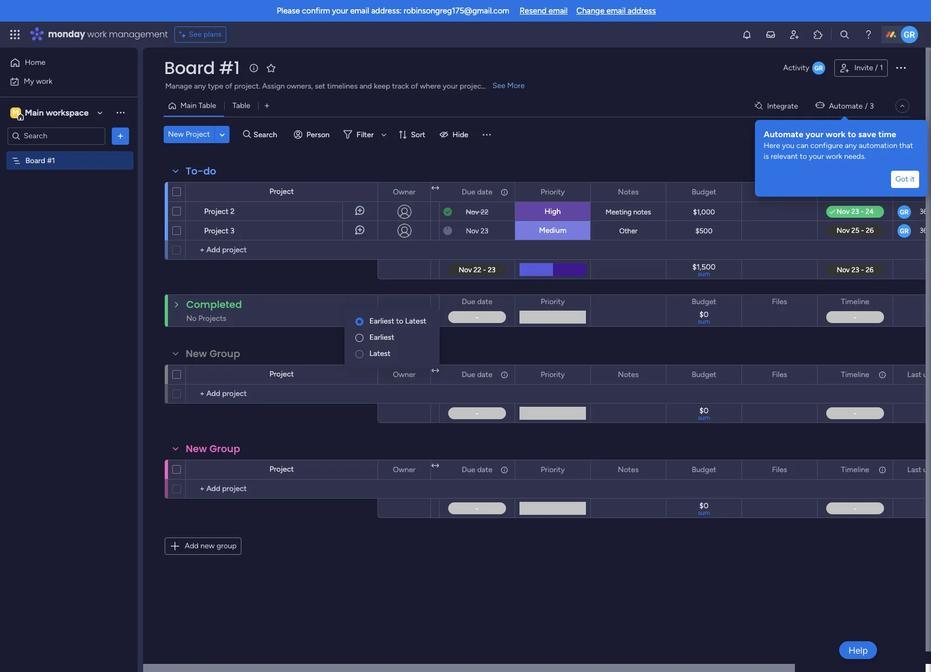 Task type: locate. For each thing, give the bounding box(es) containing it.
Last up field
[[905, 186, 932, 198], [905, 369, 932, 381], [905, 464, 932, 476]]

address:
[[372, 6, 402, 16]]

1 horizontal spatial automate
[[830, 101, 863, 111]]

of right track
[[411, 82, 418, 91]]

your down the "configure" at the top of page
[[809, 152, 825, 161]]

Notes field
[[616, 186, 642, 198], [616, 369, 642, 381], [616, 464, 642, 476]]

0 vertical spatial 36
[[920, 208, 928, 216]]

angle down image
[[220, 131, 225, 139]]

1 vertical spatial 36 m
[[920, 226, 932, 235]]

date
[[478, 187, 493, 196], [478, 297, 493, 306], [478, 370, 493, 379], [478, 465, 493, 474]]

0 horizontal spatial 3
[[231, 226, 235, 236]]

4 date from the top
[[478, 465, 493, 474]]

new group for priority
[[186, 347, 240, 360]]

work right monday
[[87, 28, 107, 41]]

0 vertical spatial 36 m
[[920, 208, 932, 216]]

invite members image
[[790, 29, 800, 40]]

add to favorites image
[[266, 62, 277, 73]]

of
[[225, 82, 233, 91], [411, 82, 418, 91]]

1 vertical spatial last up
[[908, 370, 932, 379]]

due for 3rd due date field from the bottom
[[462, 297, 476, 306]]

board #1 up type
[[164, 56, 240, 80]]

1 vertical spatial notes
[[618, 370, 639, 379]]

m
[[930, 208, 932, 216], [930, 226, 932, 235]]

last up for timeline
[[908, 465, 932, 474]]

nov 22
[[466, 208, 489, 216]]

2 vertical spatial last
[[908, 465, 922, 474]]

hide
[[453, 130, 469, 139]]

1 vertical spatial nov
[[466, 227, 479, 235]]

1 date from the top
[[478, 187, 493, 196]]

Budget field
[[689, 186, 720, 198], [689, 296, 720, 308], [689, 369, 720, 381], [689, 464, 720, 476]]

1 of from the left
[[225, 82, 233, 91]]

1 due from the top
[[462, 187, 476, 196]]

sum inside $1,500 sum
[[698, 270, 711, 278]]

1 horizontal spatial email
[[549, 6, 568, 16]]

automate up you
[[764, 129, 804, 139]]

date for 4th due date field from the top
[[478, 465, 493, 474]]

0 vertical spatial last
[[908, 187, 922, 196]]

1 budget field from the top
[[689, 186, 720, 198]]

2 vertical spatial notes
[[618, 465, 639, 474]]

2 vertical spatial notes field
[[616, 464, 642, 476]]

work right "my"
[[36, 76, 52, 86]]

automate your work to save time heading
[[764, 129, 920, 141]]

1 vertical spatial 3
[[231, 226, 235, 236]]

0 vertical spatial notes
[[618, 187, 639, 196]]

help image
[[864, 29, 874, 40]]

v2 done deadline image
[[444, 207, 452, 217]]

to
[[848, 129, 857, 139], [800, 152, 808, 161], [396, 317, 404, 326]]

files for second files field from the bottom
[[773, 370, 788, 379]]

and
[[360, 82, 372, 91]]

can
[[797, 141, 809, 150]]

/ inside button
[[876, 63, 879, 72]]

36 m
[[920, 208, 932, 216], [920, 226, 932, 235]]

4 due from the top
[[462, 465, 476, 474]]

1 up from the top
[[924, 187, 932, 196]]

board #1 down search in workspace field
[[25, 156, 55, 165]]

dapulse checkmark sign image
[[830, 206, 836, 219]]

notes
[[618, 187, 639, 196], [618, 370, 639, 379], [618, 465, 639, 474]]

new project button
[[164, 126, 214, 143]]

4 due date from the top
[[462, 465, 493, 474]]

owner for second owner field
[[393, 370, 416, 379]]

monday
[[48, 28, 85, 41]]

/ for 1
[[876, 63, 879, 72]]

0 horizontal spatial to
[[396, 317, 404, 326]]

search everything image
[[840, 29, 851, 40]]

1 vertical spatial up
[[924, 370, 932, 379]]

2 timeline field from the top
[[839, 296, 873, 308]]

due for 4th due date field from the top
[[462, 465, 476, 474]]

0 horizontal spatial #1
[[47, 156, 55, 165]]

dapulse integrations image
[[755, 102, 763, 110]]

#1 down search in workspace field
[[47, 156, 55, 165]]

1 files field from the top
[[770, 186, 790, 198]]

0 vertical spatial /
[[876, 63, 879, 72]]

it
[[911, 175, 916, 184]]

3 due from the top
[[462, 370, 476, 379]]

2 vertical spatial owner
[[393, 465, 416, 474]]

earliest
[[370, 317, 395, 326], [370, 333, 395, 342]]

1 earliest from the top
[[370, 317, 395, 326]]

board up the manage
[[164, 56, 215, 80]]

1 horizontal spatial 3
[[870, 101, 874, 111]]

files for 3rd files field from the bottom
[[773, 297, 788, 306]]

due for 4th due date field from the bottom
[[462, 187, 476, 196]]

group for owner
[[210, 442, 240, 456]]

2 sum from the top
[[698, 318, 711, 325]]

2 up from the top
[[924, 370, 932, 379]]

see inside button
[[189, 30, 202, 39]]

1 vertical spatial owner
[[393, 370, 416, 379]]

new for owner
[[186, 442, 207, 456]]

3 email from the left
[[607, 6, 626, 16]]

1 vertical spatial owner field
[[390, 369, 419, 381]]

0 horizontal spatial table
[[199, 101, 216, 110]]

due date
[[462, 187, 493, 196], [462, 297, 493, 306], [462, 370, 493, 379], [462, 465, 493, 474]]

1 timeline from the top
[[842, 187, 870, 196]]

1 horizontal spatial #1
[[219, 56, 240, 80]]

2 table from the left
[[233, 101, 250, 110]]

0 vertical spatial earliest
[[370, 317, 395, 326]]

2 vertical spatial column information image
[[500, 466, 509, 474]]

3 due date field from the top
[[459, 369, 496, 381]]

1 vertical spatial board
[[25, 156, 45, 165]]

last up field for notes
[[905, 186, 932, 198]]

1 vertical spatial column information image
[[879, 370, 887, 379]]

any up needs.
[[845, 141, 857, 150]]

1 vertical spatial last up field
[[905, 369, 932, 381]]

nov left 23
[[466, 227, 479, 235]]

#1
[[219, 56, 240, 80], [47, 156, 55, 165]]

last for timeline
[[908, 465, 922, 474]]

1 table from the left
[[199, 101, 216, 110]]

4 priority field from the top
[[538, 464, 568, 476]]

filter button
[[340, 126, 391, 143]]

email left address: at the left
[[350, 6, 370, 16]]

1 horizontal spatial /
[[876, 63, 879, 72]]

see left plans
[[189, 30, 202, 39]]

2 priority field from the top
[[538, 296, 568, 308]]

new for priority
[[186, 347, 207, 360]]

nov 23
[[466, 227, 489, 235]]

1 horizontal spatial see
[[493, 81, 506, 90]]

1 vertical spatial 36
[[920, 226, 928, 235]]

owners,
[[287, 82, 313, 91]]

2 last up field from the top
[[905, 369, 932, 381]]

3 last up field from the top
[[905, 464, 932, 476]]

1 vertical spatial $0 sum
[[698, 502, 711, 517]]

nov for nov 22
[[466, 208, 479, 216]]

0 vertical spatial v2 expand column image
[[432, 184, 439, 193]]

email right resend
[[549, 6, 568, 16]]

see left more
[[493, 81, 506, 90]]

column information image for 4th due date field from the bottom
[[500, 188, 509, 196]]

see more link
[[492, 81, 526, 91]]

1 new group field from the top
[[183, 347, 243, 361]]

1 horizontal spatial to
[[800, 152, 808, 161]]

1 nov from the top
[[466, 208, 479, 216]]

table down project.
[[233, 101, 250, 110]]

0 horizontal spatial any
[[194, 82, 206, 91]]

main
[[181, 101, 197, 110], [25, 107, 44, 118]]

3 notes from the top
[[618, 465, 639, 474]]

1 horizontal spatial of
[[411, 82, 418, 91]]

1 notes field from the top
[[616, 186, 642, 198]]

v2 expand column image
[[432, 462, 439, 471]]

see for see more
[[493, 81, 506, 90]]

files
[[773, 187, 788, 196], [773, 297, 788, 306], [773, 370, 788, 379], [773, 465, 788, 474]]

0 horizontal spatial board
[[25, 156, 45, 165]]

assign
[[262, 82, 285, 91]]

v2 expand column image
[[432, 184, 439, 193], [432, 366, 439, 376]]

to-
[[186, 164, 203, 178]]

group
[[210, 347, 240, 360], [210, 442, 240, 456]]

1 vertical spatial $0
[[700, 406, 709, 416]]

2 email from the left
[[549, 6, 568, 16]]

that
[[900, 141, 914, 150]]

2 priority from the top
[[541, 297, 565, 306]]

1 v2 expand column image from the top
[[432, 184, 439, 193]]

workspace image
[[10, 107, 21, 119]]

new
[[201, 542, 215, 551]]

email right change
[[607, 6, 626, 16]]

1 new group from the top
[[186, 347, 240, 360]]

arrow down image
[[378, 128, 391, 141]]

meeting
[[606, 208, 632, 216]]

up for budget
[[924, 370, 932, 379]]

owner for first owner field from the top of the page
[[393, 187, 416, 196]]

0 vertical spatial new group
[[186, 347, 240, 360]]

0 vertical spatial column information image
[[879, 188, 887, 196]]

1 vertical spatial column information image
[[500, 370, 509, 379]]

0 vertical spatial notes field
[[616, 186, 642, 198]]

greg robinson image
[[902, 26, 919, 43]]

0 horizontal spatial see
[[189, 30, 202, 39]]

automate for /
[[830, 101, 863, 111]]

0 vertical spatial last up
[[908, 187, 932, 196]]

Priority field
[[538, 186, 568, 198], [538, 296, 568, 308], [538, 369, 568, 381], [538, 464, 568, 476]]

collapse board header image
[[899, 102, 907, 110]]

3 up the save
[[870, 101, 874, 111]]

0 vertical spatial nov
[[466, 208, 479, 216]]

1 vertical spatial board #1
[[25, 156, 55, 165]]

any left type
[[194, 82, 206, 91]]

1 vertical spatial any
[[845, 141, 857, 150]]

1 vertical spatial notes field
[[616, 369, 642, 381]]

2 $0 sum from the top
[[698, 502, 711, 517]]

options image
[[895, 61, 908, 74]]

last up field for timeline
[[905, 464, 932, 476]]

#1 up type
[[219, 56, 240, 80]]

2 vertical spatial last up
[[908, 465, 932, 474]]

sum inside budget $0 sum
[[698, 318, 711, 325]]

4 files from the top
[[773, 465, 788, 474]]

3 up from the top
[[924, 465, 932, 474]]

2
[[231, 207, 235, 216]]

Board #1 field
[[162, 56, 243, 80]]

Owner field
[[390, 186, 419, 198], [390, 369, 419, 381], [390, 464, 419, 476]]

2 vertical spatial $0
[[700, 502, 709, 511]]

needs.
[[845, 152, 867, 161]]

1 horizontal spatial any
[[845, 141, 857, 150]]

new inside button
[[168, 130, 184, 139]]

1 vertical spatial see
[[493, 81, 506, 90]]

0 horizontal spatial email
[[350, 6, 370, 16]]

your
[[332, 6, 348, 16], [443, 82, 458, 91], [806, 129, 824, 139], [809, 152, 825, 161]]

1 horizontal spatial table
[[233, 101, 250, 110]]

1 files from the top
[[773, 187, 788, 196]]

my work
[[24, 76, 52, 86]]

1 horizontal spatial board #1
[[164, 56, 240, 80]]

2 vertical spatial column information image
[[879, 466, 887, 474]]

1 vertical spatial new group field
[[183, 442, 243, 456]]

2 budget field from the top
[[689, 296, 720, 308]]

up
[[924, 187, 932, 196], [924, 370, 932, 379], [924, 465, 932, 474]]

1 36 m from the top
[[920, 208, 932, 216]]

1 vertical spatial earliest
[[370, 333, 395, 342]]

main workspace
[[25, 107, 89, 118]]

project inside new project button
[[186, 130, 210, 139]]

0 vertical spatial #1
[[219, 56, 240, 80]]

$1,500 sum
[[693, 263, 716, 278]]

Files field
[[770, 186, 790, 198], [770, 296, 790, 308], [770, 369, 790, 381], [770, 464, 790, 476]]

options image
[[115, 131, 126, 141]]

1 vertical spatial m
[[930, 226, 932, 235]]

last up
[[908, 187, 932, 196], [908, 370, 932, 379], [908, 465, 932, 474]]

1 vertical spatial #1
[[47, 156, 55, 165]]

3 down 2
[[231, 226, 235, 236]]

configure
[[811, 141, 844, 150]]

2 files from the top
[[773, 297, 788, 306]]

3 owner from the top
[[393, 465, 416, 474]]

column information image for timeline
[[500, 466, 509, 474]]

/ up the save
[[866, 101, 868, 111]]

1 email from the left
[[350, 6, 370, 16]]

earliest for earliest
[[370, 333, 395, 342]]

timeline
[[842, 187, 870, 196], [842, 297, 870, 306], [842, 370, 870, 379], [842, 465, 870, 474]]

main inside "button"
[[181, 101, 197, 110]]

help
[[849, 645, 869, 656]]

+ Add project text field
[[191, 244, 373, 257], [191, 388, 373, 400]]

nov left '22'
[[466, 208, 479, 216]]

36
[[920, 208, 928, 216], [920, 226, 928, 235]]

meeting notes
[[606, 208, 652, 216]]

0 vertical spatial new group field
[[183, 347, 243, 361]]

2 nov from the top
[[466, 227, 479, 235]]

0 vertical spatial owner
[[393, 187, 416, 196]]

more
[[508, 81, 525, 90]]

1 last up field from the top
[[905, 186, 932, 198]]

2 date from the top
[[478, 297, 493, 306]]

$0
[[700, 310, 709, 319], [700, 406, 709, 416], [700, 502, 709, 511]]

main down the manage
[[181, 101, 197, 110]]

see inside 'link'
[[493, 81, 506, 90]]

0 vertical spatial last up field
[[905, 186, 932, 198]]

notifications image
[[742, 29, 753, 40]]

3 timeline field from the top
[[839, 369, 873, 381]]

budget $0 sum
[[692, 297, 717, 325]]

1 vertical spatial v2 expand column image
[[432, 366, 439, 376]]

0 vertical spatial + add project text field
[[191, 244, 373, 257]]

automate inside automate your work to save time here you can configure any automation that is relevant to your work needs.
[[764, 129, 804, 139]]

automate right autopilot icon
[[830, 101, 863, 111]]

2 earliest from the top
[[370, 333, 395, 342]]

2 group from the top
[[210, 442, 240, 456]]

my
[[24, 76, 34, 86]]

2 notes field from the top
[[616, 369, 642, 381]]

0 vertical spatial column information image
[[500, 188, 509, 196]]

table down type
[[199, 101, 216, 110]]

table
[[199, 101, 216, 110], [233, 101, 250, 110]]

3 date from the top
[[478, 370, 493, 379]]

1 vertical spatial new group
[[186, 442, 240, 456]]

2 vertical spatial new
[[186, 442, 207, 456]]

m
[[12, 108, 19, 117]]

you
[[783, 141, 795, 150]]

group
[[217, 542, 237, 551]]

1 36 from the top
[[920, 208, 928, 216]]

0 vertical spatial automate
[[830, 101, 863, 111]]

main for main workspace
[[25, 107, 44, 118]]

2 horizontal spatial to
[[848, 129, 857, 139]]

nov
[[466, 208, 479, 216], [466, 227, 479, 235]]

Due date field
[[459, 186, 496, 198], [459, 296, 496, 308], [459, 369, 496, 381], [459, 464, 496, 476]]

column information image
[[500, 188, 509, 196], [500, 370, 509, 379], [879, 466, 887, 474]]

2 vertical spatial last up field
[[905, 464, 932, 476]]

1 vertical spatial new
[[186, 347, 207, 360]]

0 vertical spatial $0
[[700, 310, 709, 319]]

of right type
[[225, 82, 233, 91]]

0 vertical spatial see
[[189, 30, 202, 39]]

4 budget from the top
[[692, 465, 717, 474]]

main table
[[181, 101, 216, 110]]

1 $0 from the top
[[700, 310, 709, 319]]

project 3
[[204, 226, 235, 236]]

3 last up from the top
[[908, 465, 932, 474]]

workspace
[[46, 107, 89, 118]]

4 timeline from the top
[[842, 465, 870, 474]]

0 horizontal spatial latest
[[370, 349, 391, 358]]

2 last up from the top
[[908, 370, 932, 379]]

3 budget field from the top
[[689, 369, 720, 381]]

1 group from the top
[[210, 347, 240, 360]]

monday work management
[[48, 28, 168, 41]]

option
[[0, 151, 138, 153]]

2 files field from the top
[[770, 296, 790, 308]]

23
[[481, 227, 489, 235]]

2 horizontal spatial email
[[607, 6, 626, 16]]

2 vertical spatial up
[[924, 465, 932, 474]]

main right workspace image
[[25, 107, 44, 118]]

new project
[[168, 130, 210, 139]]

see more
[[493, 81, 525, 90]]

2 last from the top
[[908, 370, 922, 379]]

priority
[[541, 187, 565, 196], [541, 297, 565, 306], [541, 370, 565, 379], [541, 465, 565, 474]]

project
[[186, 130, 210, 139], [270, 187, 294, 196], [204, 207, 229, 216], [204, 226, 229, 236], [270, 370, 294, 379], [270, 465, 294, 474]]

last for budget
[[908, 370, 922, 379]]

1 vertical spatial automate
[[764, 129, 804, 139]]

email for change email address
[[607, 6, 626, 16]]

0 vertical spatial $0 sum
[[698, 406, 711, 422]]

0 vertical spatial group
[[210, 347, 240, 360]]

3 priority from the top
[[541, 370, 565, 379]]

board down search in workspace field
[[25, 156, 45, 165]]

3 priority field from the top
[[538, 369, 568, 381]]

3 last from the top
[[908, 465, 922, 474]]

workspace options image
[[115, 107, 126, 118]]

files for first files field from the bottom of the page
[[773, 465, 788, 474]]

/ left 1
[[876, 63, 879, 72]]

board
[[164, 56, 215, 80], [25, 156, 45, 165]]

0 vertical spatial to
[[848, 129, 857, 139]]

filter
[[357, 130, 374, 139]]

1 vertical spatial + add project text field
[[191, 388, 373, 400]]

any
[[194, 82, 206, 91], [845, 141, 857, 150]]

main inside "workspace selection" element
[[25, 107, 44, 118]]

0 vertical spatial new
[[168, 130, 184, 139]]

column information image
[[879, 188, 887, 196], [879, 370, 887, 379], [500, 466, 509, 474]]

0 vertical spatial owner field
[[390, 186, 419, 198]]

column information image for 1st timeline field from the bottom
[[879, 466, 887, 474]]

1 last from the top
[[908, 187, 922, 196]]

#1 inside list box
[[47, 156, 55, 165]]

1 last up from the top
[[908, 187, 932, 196]]

1 vertical spatial group
[[210, 442, 240, 456]]

1 vertical spatial /
[[866, 101, 868, 111]]

nov for nov 23
[[466, 227, 479, 235]]

apps image
[[813, 29, 824, 40]]

1 horizontal spatial main
[[181, 101, 197, 110]]

due for 2nd due date field from the bottom
[[462, 370, 476, 379]]

1 owner from the top
[[393, 187, 416, 196]]

new group field for owner
[[183, 442, 243, 456]]

0 vertical spatial up
[[924, 187, 932, 196]]

2 vertical spatial owner field
[[390, 464, 419, 476]]

management
[[109, 28, 168, 41]]

board #1 inside list box
[[25, 156, 55, 165]]

see
[[189, 30, 202, 39], [493, 81, 506, 90]]

New Group field
[[183, 347, 243, 361], [183, 442, 243, 456]]

sort button
[[394, 126, 432, 143]]

2 new group field from the top
[[183, 442, 243, 456]]

owner
[[393, 187, 416, 196], [393, 370, 416, 379], [393, 465, 416, 474]]

new group
[[186, 347, 240, 360], [186, 442, 240, 456]]

0 horizontal spatial /
[[866, 101, 868, 111]]

1 sum from the top
[[698, 270, 711, 278]]

2 owner from the top
[[393, 370, 416, 379]]

1 horizontal spatial board
[[164, 56, 215, 80]]

Timeline field
[[839, 186, 873, 198], [839, 296, 873, 308], [839, 369, 873, 381], [839, 464, 873, 476]]



Task type: vqa. For each thing, say whether or not it's contained in the screenshot.
first u from the right
no



Task type: describe. For each thing, give the bounding box(es) containing it.
activity button
[[780, 59, 831, 77]]

person button
[[289, 126, 336, 143]]

1 priority field from the top
[[538, 186, 568, 198]]

3 budget from the top
[[692, 370, 717, 379]]

3 files field from the top
[[770, 369, 790, 381]]

table button
[[225, 97, 259, 115]]

your up can
[[806, 129, 824, 139]]

resend
[[520, 6, 547, 16]]

2 v2 expand column image from the top
[[432, 366, 439, 376]]

completed
[[186, 298, 242, 311]]

see plans
[[189, 30, 222, 39]]

here
[[764, 141, 781, 150]]

date for 2nd due date field from the bottom
[[478, 370, 493, 379]]

2 due date field from the top
[[459, 296, 496, 308]]

please
[[277, 6, 300, 16]]

resend email
[[520, 6, 568, 16]]

main for main table
[[181, 101, 197, 110]]

timelines
[[327, 82, 358, 91]]

3 owner field from the top
[[390, 464, 419, 476]]

save
[[859, 129, 877, 139]]

up for notes
[[924, 187, 932, 196]]

2 budget from the top
[[692, 297, 717, 306]]

2 of from the left
[[411, 82, 418, 91]]

1 m from the top
[[930, 208, 932, 216]]

$0 inside budget $0 sum
[[700, 310, 709, 319]]

4 timeline field from the top
[[839, 464, 873, 476]]

set
[[315, 82, 326, 91]]

1 $0 sum from the top
[[698, 406, 711, 422]]

earliest for earliest to latest
[[370, 317, 395, 326]]

2 + add project text field from the top
[[191, 388, 373, 400]]

sort
[[411, 130, 426, 139]]

notes
[[634, 208, 652, 216]]

2 timeline from the top
[[842, 297, 870, 306]]

4 sum from the top
[[698, 509, 711, 517]]

email for resend email
[[549, 6, 568, 16]]

to-do
[[186, 164, 216, 178]]

hide button
[[435, 126, 475, 143]]

see plans button
[[174, 26, 227, 43]]

Search in workspace field
[[23, 130, 90, 142]]

4 budget field from the top
[[689, 464, 720, 476]]

table inside "button"
[[199, 101, 216, 110]]

add new group
[[185, 542, 237, 551]]

last for notes
[[908, 187, 922, 196]]

3 due date from the top
[[462, 370, 493, 379]]

22
[[481, 208, 489, 216]]

To-do field
[[183, 164, 219, 178]]

robinsongreg175@gmail.com
[[404, 6, 510, 16]]

work up the "configure" at the top of page
[[826, 129, 846, 139]]

group for priority
[[210, 347, 240, 360]]

do
[[203, 164, 216, 178]]

last up field for budget
[[905, 369, 932, 381]]

up for timeline
[[924, 465, 932, 474]]

owner for 1st owner field from the bottom of the page
[[393, 465, 416, 474]]

2 vertical spatial to
[[396, 317, 404, 326]]

other
[[620, 227, 638, 235]]

last up for notes
[[908, 187, 932, 196]]

earliest to latest
[[370, 317, 427, 326]]

resend email link
[[520, 6, 568, 16]]

add view image
[[265, 102, 269, 110]]

3 timeline from the top
[[842, 370, 870, 379]]

new group for owner
[[186, 442, 240, 456]]

address
[[628, 6, 656, 16]]

1 horizontal spatial latest
[[405, 317, 427, 326]]

person
[[307, 130, 330, 139]]

is
[[764, 152, 770, 161]]

last up for budget
[[908, 370, 932, 379]]

$500
[[696, 227, 713, 235]]

inbox image
[[766, 29, 777, 40]]

3 sum from the top
[[698, 414, 711, 422]]

integrate
[[768, 101, 799, 111]]

track
[[392, 82, 409, 91]]

your right confirm
[[332, 6, 348, 16]]

got it
[[896, 175, 916, 184]]

files for fourth files field from the bottom of the page
[[773, 187, 788, 196]]

1 vertical spatial to
[[800, 152, 808, 161]]

manage any type of project. assign owners, set timelines and keep track of where your project stands.
[[165, 82, 510, 91]]

my work button
[[6, 73, 116, 90]]

high
[[545, 207, 561, 216]]

automation
[[859, 141, 898, 150]]

3 notes field from the top
[[616, 464, 642, 476]]

where
[[420, 82, 441, 91]]

2 owner field from the top
[[390, 369, 419, 381]]

4 due date field from the top
[[459, 464, 496, 476]]

plans
[[204, 30, 222, 39]]

select product image
[[10, 29, 21, 40]]

autopilot image
[[816, 99, 825, 112]]

home button
[[6, 54, 116, 71]]

0 vertical spatial board #1
[[164, 56, 240, 80]]

table inside button
[[233, 101, 250, 110]]

menu image
[[482, 129, 493, 140]]

v2 search image
[[243, 128, 251, 141]]

project
[[460, 82, 485, 91]]

1 timeline field from the top
[[839, 186, 873, 198]]

workspace selection element
[[10, 106, 90, 120]]

Search field
[[251, 127, 284, 142]]

got it button
[[892, 171, 920, 188]]

2 notes from the top
[[618, 370, 639, 379]]

/ for 3
[[866, 101, 868, 111]]

change email address
[[577, 6, 656, 16]]

type
[[208, 82, 223, 91]]

any inside automate your work to save time here you can configure any automation that is relevant to your work needs.
[[845, 141, 857, 150]]

3 $0 from the top
[[700, 502, 709, 511]]

invite / 1 button
[[835, 59, 889, 77]]

help button
[[840, 642, 878, 659]]

show board description image
[[247, 63, 260, 74]]

date for 4th due date field from the bottom
[[478, 187, 493, 196]]

add new group button
[[165, 538, 242, 555]]

column information image for 2nd due date field from the bottom
[[500, 370, 509, 379]]

$1,000
[[694, 208, 715, 216]]

4 priority from the top
[[541, 465, 565, 474]]

0 vertical spatial board
[[164, 56, 215, 80]]

medium
[[539, 226, 567, 235]]

2 m from the top
[[930, 226, 932, 235]]

1 budget from the top
[[692, 187, 717, 196]]

1 + add project text field from the top
[[191, 244, 373, 257]]

1 priority from the top
[[541, 187, 565, 196]]

automate for your
[[764, 129, 804, 139]]

new group field for priority
[[183, 347, 243, 361]]

Completed field
[[184, 298, 245, 312]]

2 36 from the top
[[920, 226, 928, 235]]

project.
[[234, 82, 260, 91]]

invite
[[855, 63, 874, 72]]

0 vertical spatial any
[[194, 82, 206, 91]]

stands.
[[486, 82, 510, 91]]

automate your work to save time here you can configure any automation that is relevant to your work needs.
[[764, 129, 914, 161]]

keep
[[374, 82, 390, 91]]

2 due date from the top
[[462, 297, 493, 306]]

relevant
[[771, 152, 799, 161]]

board inside list box
[[25, 156, 45, 165]]

invite / 1
[[855, 63, 884, 72]]

automate / 3
[[830, 101, 874, 111]]

column information image for budget
[[879, 370, 887, 379]]

confirm
[[302, 6, 330, 16]]

2 36 m from the top
[[920, 226, 932, 235]]

+ Add project text field
[[191, 483, 373, 496]]

1 notes from the top
[[618, 187, 639, 196]]

main table button
[[164, 97, 225, 115]]

1 due date field from the top
[[459, 186, 496, 198]]

2 $0 from the top
[[700, 406, 709, 416]]

work down the "configure" at the top of page
[[826, 152, 843, 161]]

4 files field from the top
[[770, 464, 790, 476]]

activity
[[784, 63, 810, 72]]

please confirm your email address: robinsongreg175@gmail.com
[[277, 6, 510, 16]]

date for 3rd due date field from the bottom
[[478, 297, 493, 306]]

your right where
[[443, 82, 458, 91]]

home
[[25, 58, 46, 67]]

1 due date from the top
[[462, 187, 493, 196]]

work inside "my work" button
[[36, 76, 52, 86]]

see for see plans
[[189, 30, 202, 39]]

0 vertical spatial 3
[[870, 101, 874, 111]]

1 owner field from the top
[[390, 186, 419, 198]]

1 vertical spatial latest
[[370, 349, 391, 358]]

board #1 list box
[[0, 149, 138, 316]]

add
[[185, 542, 199, 551]]

change email address link
[[577, 6, 656, 16]]

manage
[[165, 82, 192, 91]]

time
[[879, 129, 897, 139]]

1
[[881, 63, 884, 72]]

no file image
[[775, 205, 784, 218]]



